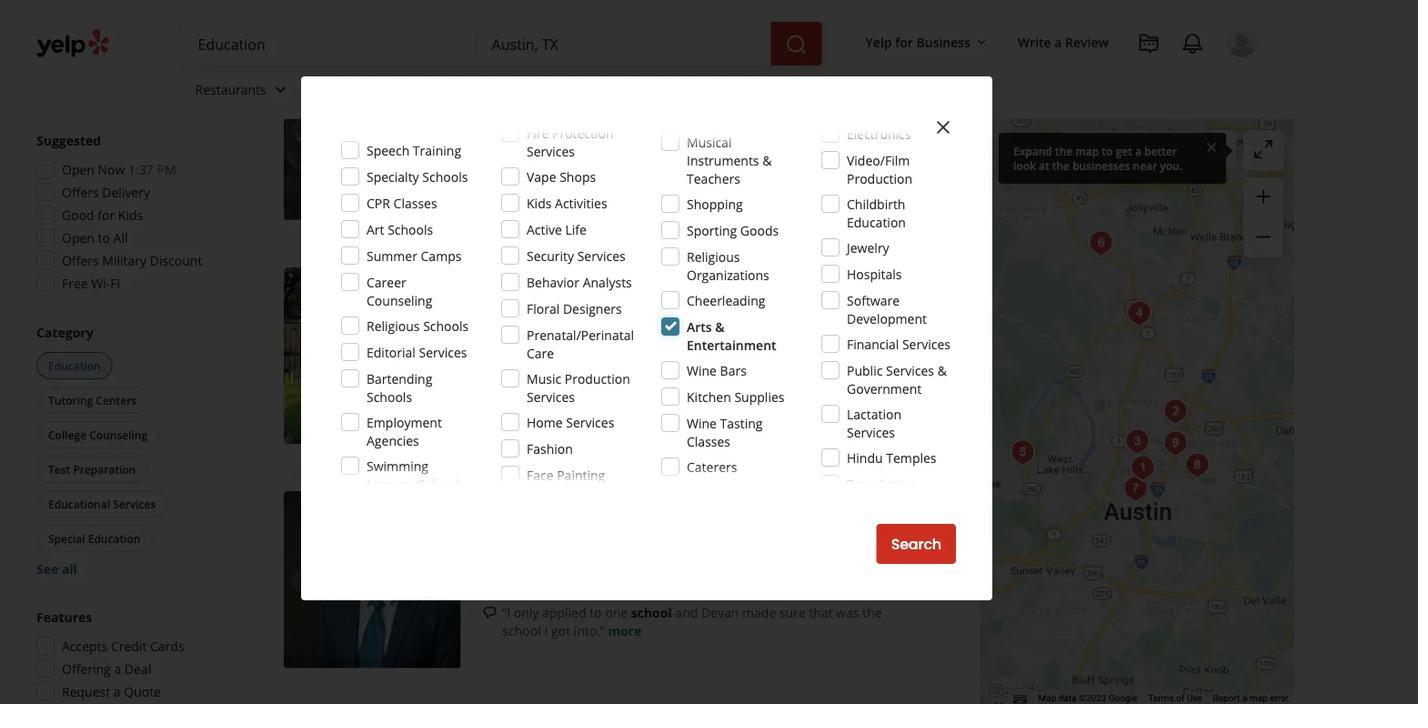 Task type: locate. For each thing, give the bounding box(es) containing it.
religious organizations
[[687, 248, 770, 284]]

services inside translation services
[[847, 494, 896, 511]]

more link down help
[[758, 398, 792, 415]]

college counseling
[[48, 427, 148, 442]]

& for middle schools & high schools
[[570, 327, 579, 342]]

montessori schools link
[[661, 325, 774, 344]]

a for report a map error
[[1243, 693, 1248, 704]]

1 horizontal spatial production
[[847, 170, 913, 187]]

counseling down centers
[[89, 427, 148, 442]]

open now 1:37 pm
[[62, 161, 176, 178]]

2 vertical spatial more
[[608, 622, 642, 639]]

previous image
[[291, 121, 313, 143], [291, 345, 313, 367], [291, 569, 313, 591]]

1 vertical spatial school
[[503, 622, 541, 639]]

1 horizontal spatial religious
[[687, 248, 740, 265]]

services down music
[[527, 388, 575, 405]]

offers up free
[[62, 252, 99, 269]]

& inside musical instruments & teachers
[[763, 152, 772, 169]]

educational services
[[48, 496, 156, 512]]

delivery
[[102, 183, 150, 201]]

pm for open now 1:37 pm
[[157, 161, 176, 178]]

"at ati, he has been given an opportunity to help create an individualized
[[503, 379, 851, 415]]

for right yelp
[[896, 33, 914, 50]]

0 vertical spatial austin
[[743, 43, 802, 68]]

services
[[527, 142, 575, 160], [578, 247, 626, 264], [903, 335, 951, 353], [419, 344, 467, 361], [886, 362, 935, 379], [527, 388, 575, 405], [566, 414, 615, 431], [847, 424, 896, 441], [847, 494, 896, 511], [113, 496, 156, 512]]

2 horizontal spatial of
[[1177, 693, 1185, 704]]

pm right 6:00 on the left of the page
[[579, 354, 598, 371]]

1 horizontal spatial more
[[720, 178, 753, 196]]

location
[[622, 137, 665, 152]]

map
[[1039, 693, 1057, 704]]

now
[[98, 161, 125, 178]]

wine for wine tasting classes
[[687, 415, 717, 432]]

1 offers from the top
[[62, 183, 99, 201]]

translation services
[[847, 476, 914, 511]]

1 horizontal spatial search
[[1097, 142, 1137, 159]]

private schools link
[[781, 325, 871, 344]]

business categories element
[[181, 66, 1259, 118]]

4.3 star rating image
[[483, 74, 581, 92]]

1 horizontal spatial for
[[764, 160, 782, 177]]

montessori schools
[[665, 327, 770, 342]]

agencies
[[367, 432, 419, 449]]

1 horizontal spatial map
[[1157, 142, 1184, 159]]

childbirth education
[[847, 195, 906, 231]]

more link down one
[[608, 622, 642, 639]]

0 horizontal spatial an
[[659, 379, 674, 397]]

2 vertical spatial more link
[[608, 622, 642, 639]]

next image
[[432, 345, 454, 367]]

0 horizontal spatial more link
[[608, 622, 642, 639]]

schools for religious
[[423, 317, 469, 334]]

1 horizontal spatial as
[[1140, 142, 1153, 159]]

1 vertical spatial classes
[[687, 433, 731, 450]]

counseling down career at the top left of the page
[[367, 292, 433, 309]]

(12 reviews) link
[[610, 296, 680, 315]]

2 vertical spatial previous image
[[291, 569, 313, 591]]

of left use
[[1177, 693, 1185, 704]]

0 vertical spatial of
[[639, 43, 658, 68]]

map left error
[[1250, 693, 1268, 704]]

education inside search dialog
[[847, 213, 906, 231]]

electronics
[[847, 125, 911, 142]]

test
[[48, 462, 70, 477]]

businesses left near
[[1073, 158, 1131, 173]]

0 horizontal spatial search
[[892, 534, 942, 555]]

until
[[520, 354, 547, 371]]

2 previous image from the top
[[291, 345, 313, 367]]

0 horizontal spatial counseling
[[89, 427, 148, 442]]

1 slideshow element from the top
[[284, 43, 461, 220]]

reviews) down thought
[[632, 297, 680, 315]]

to inside expand the map to get a better look at the businesses near you.
[[1103, 143, 1113, 158]]

1 vertical spatial as
[[700, 398, 713, 415]]

vape
[[527, 168, 557, 185]]

test preparation button
[[36, 456, 148, 483]]

fi
[[110, 274, 120, 292]]

see left all
[[36, 560, 58, 577]]

an down public
[[836, 379, 851, 397]]

2 horizontal spatial map
[[1250, 693, 1268, 704]]

the inside "apply your cognitive skills! thank you for the best education possible, ut austin and amazing..." more
[[785, 160, 804, 177]]

0 vertical spatial previous image
[[291, 121, 313, 143]]

for down "offers delivery"
[[98, 206, 115, 223]]

religious up editorial
[[367, 317, 420, 334]]

map for to
[[1076, 143, 1100, 158]]

tutoring centers
[[48, 393, 137, 408]]

0 horizontal spatial see
[[36, 560, 58, 577]]

wine bars
[[687, 362, 747, 379]]

0 horizontal spatial austin
[[743, 43, 802, 68]]

supplies
[[735, 388, 785, 405]]

1 vertical spatial religious
[[367, 317, 420, 334]]

a left deal
[[114, 660, 121, 678]]

wine inside the wine tasting classes
[[687, 415, 717, 432]]

schools inside bartending schools
[[367, 388, 412, 405]]

4.3
[[588, 73, 606, 90]]

1 vertical spatial for
[[764, 160, 782, 177]]

1 vertical spatial production
[[565, 370, 630, 387]]

(12 reviews)
[[610, 297, 680, 315]]

a right get
[[1136, 143, 1142, 158]]

services inside lactation services
[[847, 424, 896, 441]]

as right get
[[1140, 142, 1153, 159]]

more inside "apply your cognitive skills! thank you for the best education possible, ut austin and amazing..." more
[[720, 178, 753, 196]]

1 horizontal spatial counseling
[[367, 292, 433, 309]]

speech
[[367, 142, 410, 159]]

0 vertical spatial offers
[[62, 183, 99, 201]]

search for search
[[892, 534, 942, 555]]

group containing suggested
[[31, 131, 226, 298]]

the university of texas at austin link
[[503, 43, 802, 68]]

for inside button
[[896, 33, 914, 50]]

0 horizontal spatial pm
[[157, 161, 176, 178]]

as down 'opportunity'
[[700, 398, 713, 415]]

0 horizontal spatial for
[[98, 206, 115, 223]]

music production services
[[527, 370, 630, 405]]

4.8 star rating image
[[483, 298, 581, 316]]

school down only
[[503, 622, 541, 639]]

more down you
[[720, 178, 753, 196]]

0 vertical spatial school
[[631, 604, 672, 621]]

services down music production services
[[566, 414, 615, 431]]

& inside 'button'
[[570, 327, 579, 342]]

1 horizontal spatial businesses
[[1073, 158, 1131, 173]]

employment
[[367, 414, 442, 431]]

businesses up the your at left top
[[526, 137, 584, 152]]

0 vertical spatial open
[[62, 161, 95, 178]]

for for business
[[896, 33, 914, 50]]

amazing..."
[[652, 178, 716, 196]]

2 vertical spatial and
[[676, 604, 698, 621]]

onramp college counseling image
[[1118, 471, 1155, 507]]

sankalpa academy image
[[1180, 447, 1216, 484]]

zoom in image
[[1253, 186, 1275, 207]]

1 horizontal spatial classes
[[687, 433, 731, 450]]

austin right texas
[[743, 43, 802, 68]]

a right report
[[1243, 693, 1248, 704]]

2 horizontal spatial more link
[[758, 398, 792, 415]]

counseling for career
[[367, 292, 433, 309]]

2 vertical spatial slideshow element
[[284, 492, 461, 668]]

2 horizontal spatial for
[[896, 33, 914, 50]]

0 horizontal spatial school
[[503, 622, 541, 639]]

a
[[1055, 33, 1063, 50], [1136, 143, 1142, 158], [114, 660, 121, 678], [114, 683, 121, 700], [1243, 693, 1248, 704]]

create
[[796, 379, 833, 397]]

employment agencies
[[367, 414, 442, 449]]

16 chevron down v2 image
[[975, 35, 989, 50]]

0 vertical spatial see
[[505, 137, 523, 152]]

at
[[719, 43, 738, 68], [586, 137, 597, 152], [1039, 158, 1050, 173], [816, 267, 835, 292]]

0 vertical spatial businesses
[[526, 137, 584, 152]]

see for see all
[[36, 560, 58, 577]]

hospitals
[[847, 265, 902, 283]]

production inside music production services
[[565, 370, 630, 387]]

offers up good at top left
[[62, 183, 99, 201]]

0 vertical spatial more
[[720, 178, 753, 196]]

wine down kitchen
[[687, 415, 717, 432]]

at right look
[[1039, 158, 1050, 173]]

behavior analysts
[[527, 274, 632, 291]]

report a map error
[[1214, 693, 1290, 704]]

1 vertical spatial see
[[36, 560, 58, 577]]

get
[[1116, 143, 1133, 158]]

education down childbirth
[[847, 213, 906, 231]]

college counseling button
[[36, 421, 159, 449]]

services up the your at left top
[[527, 142, 575, 160]]

0 horizontal spatial as
[[700, 398, 713, 415]]

vape shops
[[527, 168, 596, 185]]

2 offers from the top
[[62, 252, 99, 269]]

reviews) down the university of texas at austin link
[[639, 73, 688, 90]]

open down good at top left
[[62, 229, 95, 246]]

group containing features
[[31, 608, 226, 704]]

schools for specialty
[[423, 168, 468, 185]]

0 vertical spatial wine
[[687, 362, 717, 379]]

0 vertical spatial education
[[847, 213, 906, 231]]

map left get
[[1076, 143, 1100, 158]]

open for open to all
[[62, 229, 95, 246]]

austin
[[743, 43, 802, 68], [839, 267, 898, 292]]

1 horizontal spatial kids
[[527, 194, 552, 212]]

given
[[624, 379, 656, 397]]

1 wine from the top
[[687, 362, 717, 379]]

see
[[505, 137, 523, 152], [36, 560, 58, 577]]

education inside button
[[88, 531, 141, 546]]

$$$$
[[187, 76, 211, 91]]

0 vertical spatial slideshow element
[[284, 43, 461, 220]]

0 vertical spatial reviews)
[[639, 73, 688, 90]]

0 vertical spatial pm
[[157, 161, 176, 178]]

0 horizontal spatial religious
[[367, 317, 420, 334]]

2 vertical spatial education
[[88, 531, 141, 546]]

business
[[917, 33, 971, 50]]

to left help
[[751, 379, 763, 397]]

0 horizontal spatial businesses
[[526, 137, 584, 152]]

educational
[[48, 496, 110, 512]]

1 vertical spatial more
[[758, 398, 792, 415]]

0 horizontal spatial production
[[565, 370, 630, 387]]

search inside button
[[892, 534, 942, 555]]

of up '(134 reviews)' link
[[639, 43, 658, 68]]

discount
[[150, 252, 202, 269]]

more link down you
[[720, 178, 753, 196]]

&
[[763, 152, 772, 169], [716, 318, 725, 335], [570, 327, 579, 342], [938, 362, 947, 379]]

an up the path,
[[659, 379, 674, 397]]

prenatal/perinatal
[[527, 326, 634, 344]]

of for terms
[[1177, 693, 1185, 704]]

services down lactation
[[847, 424, 896, 441]]

at inside expand the map to get a better look at the businesses near you.
[[1039, 158, 1050, 173]]

1 vertical spatial austin
[[839, 267, 898, 292]]

open up "at
[[483, 354, 517, 371]]

services down preparation
[[113, 496, 156, 512]]

training
[[413, 142, 461, 159]]

1 vertical spatial slideshow element
[[284, 267, 461, 444]]

zoom out image
[[1253, 226, 1275, 248]]

2 vertical spatial open
[[483, 354, 517, 371]]

for right you
[[764, 160, 782, 177]]

private
[[785, 327, 824, 342]]

search dialog
[[0, 0, 1419, 704]]

0 horizontal spatial of
[[591, 267, 609, 292]]

school right one
[[631, 604, 672, 621]]

0 vertical spatial and
[[626, 178, 648, 196]]

1 horizontal spatial more link
[[720, 178, 753, 196]]

more down one
[[608, 622, 642, 639]]

group
[[31, 131, 226, 298], [1244, 177, 1284, 258], [33, 323, 226, 578], [31, 608, 226, 704]]

0 horizontal spatial classes
[[394, 194, 437, 212]]

wine up 'opportunity'
[[687, 362, 717, 379]]

offers for offers military discount
[[62, 252, 99, 269]]

college
[[48, 427, 87, 442]]

religious
[[687, 248, 740, 265], [367, 317, 420, 334]]

services for translation services
[[847, 494, 896, 511]]

0 vertical spatial more link
[[720, 178, 753, 196]]

activities
[[555, 194, 608, 212]]

open
[[62, 161, 95, 178], [62, 229, 95, 246], [483, 354, 517, 371]]

religious inside religious organizations
[[687, 248, 740, 265]]

0 vertical spatial search
[[1097, 142, 1137, 159]]

education inside button
[[48, 358, 101, 373]]

all
[[113, 229, 128, 246]]

0 horizontal spatial more
[[608, 622, 642, 639]]

austin down jewelry
[[839, 267, 898, 292]]

pm
[[157, 161, 176, 178], [579, 354, 598, 371]]

to left get
[[1103, 143, 1113, 158]]

2 vertical spatial of
[[1177, 693, 1185, 704]]

4.8 link
[[588, 296, 606, 315]]

(134
[[610, 73, 636, 90]]

the right expand
[[1056, 143, 1073, 158]]

services inside fire protection services
[[527, 142, 575, 160]]

pm right the 1:37
[[157, 161, 176, 178]]

reviews)
[[639, 73, 688, 90], [632, 297, 680, 315]]

schools for montessori
[[729, 327, 770, 342]]

"apply
[[503, 160, 544, 177]]

counseling inside button
[[89, 427, 148, 442]]

a for request a quote
[[114, 683, 121, 700]]

1 vertical spatial more link
[[758, 398, 792, 415]]

"i
[[503, 604, 511, 621]]

& inside public services & government
[[938, 362, 947, 379]]

map left moves
[[1157, 142, 1184, 159]]

entertainment
[[687, 336, 777, 354]]

1 vertical spatial of
[[591, 267, 609, 292]]

expand the map to get a better look at the businesses near you. tooltip
[[999, 133, 1227, 184]]

and inside "apply your cognitive skills! thank you for the best education possible, ut austin and amazing..." more
[[626, 178, 648, 196]]

0 vertical spatial counseling
[[367, 292, 433, 309]]

industry
[[734, 267, 811, 292]]

career counseling
[[367, 274, 433, 309]]

at right texas
[[719, 43, 738, 68]]

services up public services & government at the right of page
[[903, 335, 951, 353]]

wine tasting classes
[[687, 415, 763, 450]]

0 vertical spatial for
[[896, 33, 914, 50]]

0 horizontal spatial academy of thought and industry at austin image
[[284, 267, 461, 444]]

schools inside 'link'
[[729, 327, 770, 342]]

education down "category"
[[48, 358, 101, 373]]

production down prenatal/perinatal care
[[565, 370, 630, 387]]

1 vertical spatial education
[[48, 358, 101, 373]]

religious up organizations
[[687, 248, 740, 265]]

look
[[1014, 158, 1037, 173]]

1 vertical spatial open
[[62, 229, 95, 246]]

slideshow element
[[284, 43, 461, 220], [284, 267, 461, 444], [284, 492, 461, 668]]

google image
[[986, 681, 1046, 704]]

classes down specialty schools
[[394, 194, 437, 212]]

accepts credit cards
[[62, 638, 184, 655]]

academy of thought and industry at austin image
[[284, 267, 461, 444], [1158, 394, 1195, 430]]

services down the financial services
[[886, 362, 935, 379]]

wi-
[[91, 274, 110, 292]]

expand map image
[[1253, 138, 1275, 160]]

art schools
[[367, 221, 433, 238]]

2 slideshow element from the top
[[284, 267, 461, 444]]

1 vertical spatial reviews)
[[632, 297, 680, 315]]

services for lactation services
[[847, 424, 896, 441]]

more down help
[[758, 398, 792, 415]]

possible,
[[503, 178, 555, 196]]

0 vertical spatial religious
[[687, 248, 740, 265]]

kids down the delivery
[[118, 206, 143, 223]]

education for childbirth
[[847, 213, 906, 231]]

1 vertical spatial previous image
[[291, 345, 313, 367]]

1 previous image from the top
[[291, 121, 313, 143]]

kids down vape at the left
[[527, 194, 552, 212]]

& inside arts & entertainment
[[716, 318, 725, 335]]

counseling inside search dialog
[[367, 292, 433, 309]]

services for public services & government
[[886, 362, 935, 379]]

map for moves
[[1157, 142, 1184, 159]]

1 vertical spatial counseling
[[89, 427, 148, 442]]

1 vertical spatial search
[[892, 534, 942, 555]]

the right the was at the bottom of page
[[863, 604, 883, 621]]

instruments
[[687, 152, 760, 169]]

editorial services
[[367, 344, 467, 361]]

montessori schools button
[[661, 325, 774, 344]]

services inside public services & government
[[886, 362, 935, 379]]

production for music production services
[[565, 370, 630, 387]]

1 vertical spatial wine
[[687, 415, 717, 432]]

you
[[739, 160, 761, 177]]

1 horizontal spatial pm
[[579, 354, 598, 371]]

kids inside search dialog
[[527, 194, 552, 212]]

search as map moves
[[1097, 142, 1226, 159]]

a right write
[[1055, 33, 1063, 50]]

open down suggested
[[62, 161, 95, 178]]

well..."
[[717, 398, 755, 415]]

map region
[[917, 0, 1383, 704]]

services for financial services
[[903, 335, 951, 353]]

2 vertical spatial for
[[98, 206, 115, 223]]

classes up caterers
[[687, 433, 731, 450]]

the university of texas at austin image
[[284, 43, 461, 220]]

production down video/film
[[847, 170, 913, 187]]

1 vertical spatial pm
[[579, 354, 598, 371]]

services down religious schools
[[419, 344, 467, 361]]

pm for open until 6:00 pm
[[579, 354, 598, 371]]

services inside educational services 'button'
[[113, 496, 156, 512]]

0 vertical spatial production
[[847, 170, 913, 187]]

services for home services
[[566, 414, 615, 431]]

see up the "apply at the left of page
[[505, 137, 523, 152]]

services down translation
[[847, 494, 896, 511]]

education down educational services 'button' at the left of the page
[[88, 531, 141, 546]]

1 vertical spatial offers
[[62, 252, 99, 269]]

1 horizontal spatial an
[[836, 379, 851, 397]]

None search field
[[183, 22, 826, 66]]

i
[[545, 622, 548, 639]]

camps
[[421, 247, 462, 264]]

high
[[581, 327, 606, 342]]

map inside expand the map to get a better look at the businesses near you.
[[1076, 143, 1100, 158]]

a down offering a deal at bottom
[[114, 683, 121, 700]]

active life
[[527, 221, 587, 238]]

of up 4.8 link
[[591, 267, 609, 292]]

1 horizontal spatial see
[[505, 137, 523, 152]]

0 horizontal spatial map
[[1076, 143, 1100, 158]]

2 wine from the top
[[687, 415, 717, 432]]

the left "best"
[[785, 160, 804, 177]]

(134 reviews)
[[610, 73, 688, 90]]

1 vertical spatial businesses
[[1073, 158, 1131, 173]]

services up analysts
[[578, 247, 626, 264]]

projects image
[[1139, 33, 1160, 55]]

price
[[36, 41, 68, 58]]



Task type: describe. For each thing, give the bounding box(es) containing it.
more link for one
[[608, 622, 642, 639]]

schools for middle
[[526, 327, 568, 342]]

he
[[548, 379, 563, 397]]

face painting
[[527, 466, 605, 484]]

production for video/film production
[[847, 170, 913, 187]]

open for open until 6:00 pm
[[483, 354, 517, 371]]

private schools
[[785, 327, 868, 342]]

services inside music production services
[[527, 388, 575, 405]]

see all button
[[36, 560, 77, 577]]

lactation
[[847, 405, 902, 423]]

schools for nursing
[[417, 115, 462, 132]]

prenatal/perinatal care
[[527, 326, 634, 362]]

austin admissions consulting image
[[284, 492, 461, 668]]

counseling for college
[[89, 427, 148, 442]]

schools for private
[[827, 327, 868, 342]]

reviews) for (12 reviews)
[[632, 297, 680, 315]]

lactation services
[[847, 405, 902, 441]]

thank
[[699, 160, 736, 177]]

2 an from the left
[[836, 379, 851, 397]]

middle schools & high schools
[[486, 327, 650, 342]]

keyboard shortcuts image
[[1014, 695, 1028, 704]]

search for search as map moves
[[1097, 142, 1137, 159]]

video/film
[[847, 152, 910, 169]]

middle schools & high schools link
[[483, 325, 654, 344]]

a for offering a deal
[[114, 660, 121, 678]]

painting
[[557, 466, 605, 484]]

made
[[743, 604, 777, 621]]

services for security services
[[578, 247, 626, 264]]

0 vertical spatial classes
[[394, 194, 437, 212]]

educational services button
[[36, 491, 168, 518]]

3 previous image from the top
[[291, 569, 313, 591]]

& for public services & government
[[938, 362, 947, 379]]

collegestrategy image
[[1005, 435, 1042, 471]]

editorial
[[367, 344, 416, 361]]

16 speech v2 image
[[483, 606, 497, 620]]

to inside '"at ati, he has been given an opportunity to help create an individualized'
[[751, 379, 763, 397]]

educational
[[588, 398, 663, 415]]

tutoring
[[48, 393, 93, 408]]

1 horizontal spatial of
[[639, 43, 658, 68]]

slideshow element for open
[[284, 267, 461, 444]]

close image
[[933, 117, 955, 138]]

1 horizontal spatial austin
[[839, 267, 898, 292]]

financial services
[[847, 335, 951, 353]]

0 horizontal spatial kids
[[118, 206, 143, 223]]

"apply your cognitive skills! thank you for the best education possible, ut austin and amazing..." more
[[503, 160, 901, 196]]

was
[[837, 604, 860, 621]]

paul mitchell the school austin image
[[1122, 295, 1158, 332]]

0 vertical spatial as
[[1140, 142, 1153, 159]]

report
[[1214, 693, 1241, 704]]

search image
[[786, 34, 808, 56]]

previous image for open
[[291, 345, 313, 367]]

3 slideshow element from the top
[[284, 492, 461, 668]]

sporting
[[687, 222, 737, 239]]

for inside "apply your cognitive skills! thank you for the best education possible, ut austin and amazing..." more
[[764, 160, 782, 177]]

to up the "into.""
[[590, 604, 602, 621]]

you.
[[1161, 158, 1183, 173]]

1:37
[[128, 161, 154, 178]]

swimming
[[367, 457, 429, 475]]

life
[[566, 221, 587, 238]]

jewelry
[[847, 239, 890, 256]]

montessori
[[665, 327, 726, 342]]

24 chevron down v2 image
[[270, 79, 292, 100]]

opportunity
[[677, 379, 748, 397]]

goods
[[741, 222, 779, 239]]

close image
[[1205, 139, 1220, 155]]

best
[[808, 160, 833, 177]]

a for write a review
[[1055, 33, 1063, 50]]

to left the all
[[98, 229, 110, 246]]

sporting goods
[[687, 222, 779, 239]]

tasting
[[720, 415, 763, 432]]

musical instruments & teachers
[[687, 133, 772, 187]]

software development
[[847, 292, 927, 327]]

specialty
[[367, 168, 419, 185]]

features
[[36, 608, 92, 626]]

classes inside the wine tasting classes
[[687, 433, 731, 450]]

centers
[[96, 393, 137, 408]]

schools for art
[[388, 221, 433, 238]]

slideshow element for see
[[284, 43, 461, 220]]

see for see businesses at this location
[[505, 137, 523, 152]]

open for open now 1:37 pm
[[62, 161, 95, 178]]

more link for thank
[[720, 178, 753, 196]]

group containing category
[[33, 323, 226, 578]]

public services & government
[[847, 362, 947, 397]]

one
[[605, 604, 628, 621]]

request
[[62, 683, 110, 700]]

1 vertical spatial and
[[695, 267, 729, 292]]

the
[[503, 43, 536, 68]]

been
[[591, 379, 621, 397]]

austin admissions consulting image
[[1120, 424, 1156, 460]]

arts
[[687, 318, 712, 335]]

for for kids
[[98, 206, 115, 223]]

hindu
[[847, 449, 883, 466]]

religious for religious schools
[[367, 317, 420, 334]]

of for academy
[[591, 267, 609, 292]]

the inside "and devan made sure that was the school i got into.""
[[863, 604, 883, 621]]

restaurants link
[[181, 66, 306, 118]]

cards
[[150, 638, 184, 655]]

music
[[527, 370, 562, 387]]

2 horizontal spatial more
[[758, 398, 792, 415]]

map for error
[[1250, 693, 1268, 704]]

swimming lessons/schools
[[367, 457, 465, 493]]

sure
[[780, 604, 806, 621]]

1 an from the left
[[659, 379, 674, 397]]

offering
[[62, 660, 111, 678]]

private schools button
[[781, 325, 871, 344]]

services for educational services
[[113, 496, 156, 512]]

austin spanish academy image
[[1084, 225, 1120, 262]]

active
[[527, 221, 562, 238]]

notifications image
[[1182, 33, 1204, 55]]

austin
[[578, 178, 622, 196]]

search button
[[877, 524, 957, 564]]

a inside expand the map to get a better look at the businesses near you.
[[1136, 143, 1142, 158]]

home services
[[527, 414, 615, 431]]

the right look
[[1053, 158, 1070, 173]]

education button
[[36, 352, 113, 380]]

good for kids
[[62, 206, 143, 223]]

summer
[[367, 247, 418, 264]]

previous image for see
[[291, 121, 313, 143]]

education for special
[[88, 531, 141, 546]]

academy
[[503, 267, 586, 292]]

and inside "and devan made sure that was the school i got into.""
[[676, 604, 698, 621]]

1 horizontal spatial school
[[631, 604, 672, 621]]

reviews) for (134 reviews)
[[639, 73, 688, 90]]

offers military discount
[[62, 252, 202, 269]]

religious for religious organizations
[[687, 248, 740, 265]]

copernicus stem, language and arts academy image
[[1158, 425, 1195, 462]]

use
[[1187, 693, 1203, 704]]

at left the hospitals
[[816, 267, 835, 292]]

open until 6:00 pm
[[483, 354, 598, 371]]

1
[[483, 43, 493, 68]]

art
[[367, 221, 385, 238]]

musical
[[687, 133, 732, 151]]

1 horizontal spatial academy of thought and industry at austin image
[[1158, 394, 1195, 430]]

at left this
[[586, 137, 597, 152]]

wine for wine bars
[[687, 362, 717, 379]]

bartending
[[367, 370, 433, 387]]

religious schools
[[367, 317, 469, 334]]

offers for offers delivery
[[62, 183, 99, 201]]

see businesses link
[[505, 137, 584, 152]]

more link for more
[[758, 398, 792, 415]]

businesses inside expand the map to get a better look at the businesses near you.
[[1073, 158, 1131, 173]]

help
[[766, 379, 792, 397]]

schools for bartending
[[367, 388, 412, 405]]

middle schools & high schools button
[[483, 325, 654, 344]]

designers
[[563, 300, 622, 317]]

childbirth
[[847, 195, 906, 213]]

1 . the university of texas at austin
[[483, 43, 802, 68]]

price group
[[36, 41, 226, 101]]

terms
[[1149, 693, 1175, 704]]

user actions element
[[852, 23, 1284, 135]]

special education
[[48, 531, 141, 546]]

care
[[527, 344, 554, 362]]

school inside "and devan made sure that was the school i got into.""
[[503, 622, 541, 639]]

your
[[548, 160, 582, 177]]

the university of texas at austin image
[[1125, 450, 1162, 486]]

request a quote
[[62, 683, 161, 700]]

& for musical instruments & teachers
[[763, 152, 772, 169]]

cheerleading
[[687, 292, 766, 309]]

services for editorial services
[[419, 344, 467, 361]]



Task type: vqa. For each thing, say whether or not it's contained in the screenshot.
RepairSmith link
no



